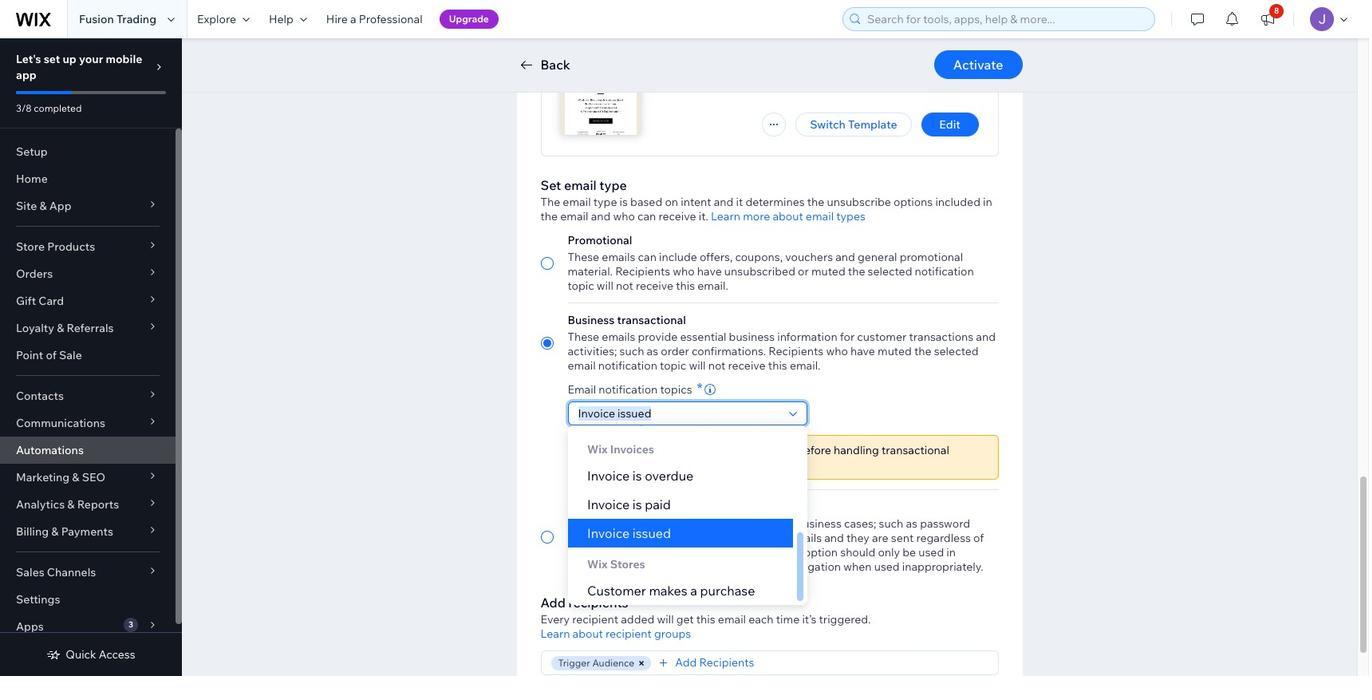 Task type: vqa. For each thing, say whether or not it's contained in the screenshot.
email within Add recipients Every recipient added will get this email each time it's triggered. Learn about recipient groups
yes



Task type: locate. For each thing, give the bounding box(es) containing it.
these down the promotional
[[568, 250, 600, 264]]

1 horizontal spatial not
[[709, 358, 726, 373]]

used down the password
[[919, 545, 944, 559]]

who inside the email type is based on intent and it determines the unsubscribe options included in the email and who can receive it.
[[613, 209, 635, 223]]

legal
[[733, 443, 758, 457], [768, 559, 793, 574]]

options
[[894, 195, 933, 209]]

it.
[[699, 209, 709, 223]]

trigger
[[558, 657, 590, 669]]

have inside promotional these emails can include offers, coupons, vouchers and general promotional material. recipients who have unsubscribed or muted the selected notification topic will not receive this email.
[[697, 264, 722, 279]]

topic inside business transactional these emails provide essential business information for customer transactions and activities; such as order confirmations. recipients who have muted the selected email notification topic will not receive this email.
[[660, 358, 687, 373]]

1 horizontal spatial transactional
[[882, 443, 950, 457]]

of right regardless
[[974, 531, 984, 545]]

for left these
[[742, 516, 756, 531]]

to left mute
[[714, 531, 725, 545]]

a right hire
[[350, 12, 356, 26]]

invoice
[[648, 410, 690, 426]]

of inside sidebar element
[[46, 348, 57, 362]]

1 business from the top
[[568, 313, 615, 327]]

1 vertical spatial type
[[594, 195, 617, 209]]

type down set email type at the left top of page
[[594, 195, 617, 209]]

the email type is based on intent and it determines the unsubscribe options included in the email and who can receive it.
[[541, 195, 993, 223]]

0 horizontal spatial who
[[613, 209, 635, 223]]

topics
[[660, 382, 692, 397]]

learn more about email types link
[[711, 209, 866, 223]]

2 invoice from the top
[[587, 496, 629, 512]]

1 vertical spatial for
[[742, 516, 756, 531]]

1 horizontal spatial this
[[697, 612, 716, 627]]

activities;
[[568, 344, 617, 358]]

emails.
[[578, 457, 615, 472], [741, 545, 778, 559]]

email. inside promotional these emails can include offers, coupons, vouchers and general promotional material. recipients who have unsubscribed or muted the selected notification topic will not receive this email.
[[698, 279, 729, 293]]

1 horizontal spatial have
[[851, 344, 875, 358]]

business
[[729, 330, 775, 344], [796, 516, 842, 531]]

emails. down wix invoices
[[578, 457, 615, 472]]

2 vertical spatial will
[[657, 612, 674, 627]]

1 vertical spatial learn
[[541, 627, 570, 641]]

selected right the customer
[[934, 344, 979, 358]]

1 vertical spatial of
[[974, 531, 984, 545]]

transactional inside business transactional these emails provide essential business information for customer transactions and activities; such as order confirmations. recipients who have muted the selected email notification topic will not receive this email.
[[617, 313, 686, 327]]

0 vertical spatial add
[[541, 595, 566, 611]]

handling
[[834, 443, 879, 457]]

0 vertical spatial not
[[616, 279, 634, 293]]

2 these from the top
[[568, 330, 600, 344]]

billing
[[16, 524, 49, 539]]

contacts
[[16, 389, 64, 403]]

0 vertical spatial notification
[[915, 264, 974, 279]]

invoice
[[587, 468, 629, 484], [587, 496, 629, 512], [587, 525, 629, 541]]

point of sale link
[[0, 342, 176, 369]]

0 vertical spatial legal
[[733, 443, 758, 457]]

types
[[837, 209, 866, 223]]

1 vertical spatial have
[[851, 344, 875, 358]]

general
[[858, 250, 897, 264]]

add inside add recipients every recipient added will get this email each time it's triggered. learn about recipient groups
[[541, 595, 566, 611]]

transactions
[[909, 330, 974, 344]]

1 vertical spatial who
[[673, 264, 695, 279]]

promotional
[[900, 250, 963, 264]]

as left the password
[[906, 516, 918, 531]]

for inside business transactional these emails provide essential business information for customer transactions and activities; such as order confirmations. recipients who have muted the selected email notification topic will not receive this email.
[[840, 330, 855, 344]]

1 horizontal spatial to
[[714, 531, 725, 545]]

add down groups
[[675, 655, 697, 670]]

this right 'get'
[[697, 612, 716, 627]]

1 vertical spatial only
[[878, 545, 900, 559]]

will down the promotional
[[597, 279, 614, 293]]

emails. left this
[[741, 545, 778, 559]]

0 vertical spatial such
[[620, 344, 644, 358]]

switch template
[[810, 117, 897, 132]]

when
[[844, 559, 872, 574]]

email left types
[[806, 209, 834, 223]]

1 horizontal spatial will
[[657, 612, 674, 627]]

0 vertical spatial selected
[[868, 264, 913, 279]]

every
[[541, 612, 570, 627]]

0 vertical spatial wix
[[587, 442, 607, 457]]

transactional up 'provide'
[[617, 313, 686, 327]]

in right included
[[983, 195, 993, 209]]

card
[[39, 294, 64, 308]]

extreme
[[568, 559, 611, 574]]

add for recipients
[[675, 655, 697, 670]]

0 horizontal spatial learn
[[541, 627, 570, 641]]

1 vertical spatial email.
[[790, 358, 821, 373]]

selected inside business transactional these emails provide essential business information for customer transactions and activities; such as order confirmations. recipients who have muted the selected email notification topic will not receive this email.
[[934, 344, 979, 358]]

2 vertical spatial this
[[697, 612, 716, 627]]

0 horizontal spatial are
[[657, 531, 673, 545]]

these for business transactional
[[568, 330, 600, 344]]

purchase
[[700, 583, 755, 599]]

1 horizontal spatial a
[[690, 583, 697, 599]]

notification up "transactions"
[[915, 264, 974, 279]]

email.
[[698, 279, 729, 293], [790, 358, 821, 373]]

1 horizontal spatial such
[[879, 516, 904, 531]]

these for business critical
[[568, 516, 600, 531]]

contacts button
[[0, 382, 176, 409]]

these inside business critical these emails should be sent only for critical business cases; such as password reset. recipients are unable to mute these emails and they are sent regardless of the recipient's consent to receive emails. this option should only be used in extreme cases as it may expose you to legal litigation when used inappropriately.
[[568, 516, 600, 531]]

be left regardless
[[903, 545, 916, 559]]

and right "transactions"
[[976, 330, 996, 344]]

have left unsubscribed in the right of the page
[[697, 264, 722, 279]]

0 horizontal spatial about
[[573, 627, 603, 641]]

0 vertical spatial should
[[638, 516, 673, 531]]

0 horizontal spatial of
[[46, 348, 57, 362]]

invoice is paid
[[587, 496, 671, 512]]

1 horizontal spatial are
[[872, 531, 889, 545]]

will inside business transactional these emails provide essential business information for customer transactions and activities; such as order confirmations. recipients who have muted the selected email notification topic will not receive this email.
[[689, 358, 706, 373]]

the
[[541, 195, 560, 209]]

not down the essential
[[709, 358, 726, 373]]

emails. inside business critical these emails should be sent only for critical business cases; such as password reset. recipients are unable to mute these emails and they are sent regardless of the recipient's consent to receive emails. this option should only be used in extreme cases as it may expose you to legal litigation when used inappropriately.
[[741, 545, 778, 559]]

notification inside promotional these emails can include offers, coupons, vouchers and general promotional material. recipients who have unsubscribed or muted the selected notification topic will not receive this email.
[[915, 264, 974, 279]]

0 horizontal spatial will
[[597, 279, 614, 293]]

emails left 'provide'
[[602, 330, 636, 344]]

edit
[[940, 117, 961, 132]]

8
[[1275, 6, 1280, 16]]

0 vertical spatial these
[[568, 250, 600, 264]]

1 wix from the top
[[587, 442, 607, 457]]

recipient down recipients
[[572, 612, 619, 627]]

transactional inside we recommend seeking local legal advice before handling transactional emails.
[[882, 443, 950, 457]]

1 are from the left
[[657, 531, 673, 545]]

wix down reset. on the left of the page
[[587, 557, 607, 571]]

1 horizontal spatial of
[[974, 531, 984, 545]]

0 vertical spatial email.
[[698, 279, 729, 293]]

are right they
[[872, 531, 889, 545]]

0 horizontal spatial emails.
[[578, 457, 615, 472]]

0 horizontal spatial should
[[638, 516, 673, 531]]

for left the customer
[[840, 330, 855, 344]]

set
[[44, 52, 60, 66]]

email left each at right
[[718, 612, 746, 627]]

& for analytics
[[67, 497, 75, 512]]

each
[[749, 612, 774, 627]]

1 vertical spatial business
[[796, 516, 842, 531]]

wix left invoices
[[587, 442, 607, 457]]

& for billing
[[51, 524, 59, 539]]

only
[[717, 516, 739, 531], [878, 545, 900, 559]]

0 horizontal spatial have
[[697, 264, 722, 279]]

invoice for invoice is paid
[[587, 496, 629, 512]]

is left based
[[620, 195, 628, 209]]

and left general
[[836, 250, 855, 264]]

0 vertical spatial topic
[[568, 279, 594, 293]]

to right the consent
[[688, 545, 699, 559]]

invoice for invoice is overdue
[[587, 468, 629, 484]]

for for information
[[840, 330, 855, 344]]

it inside the email type is based on intent and it determines the unsubscribe options included in the email and who can receive it.
[[736, 195, 743, 209]]

topic
[[568, 279, 594, 293], [660, 358, 687, 373]]

1 horizontal spatial used
[[919, 545, 944, 559]]

wix
[[587, 442, 607, 457], [587, 557, 607, 571]]

0 vertical spatial as
[[647, 344, 659, 358]]

1 invoice from the top
[[587, 468, 629, 484]]

it left may
[[659, 559, 666, 574]]

2 vertical spatial notification
[[599, 382, 658, 397]]

1 vertical spatial muted
[[878, 344, 912, 358]]

learn
[[711, 209, 741, 223], [541, 627, 570, 641]]

who up the promotional
[[613, 209, 635, 223]]

the inside business critical these emails should be sent only for critical business cases; such as password reset. recipients are unable to mute these emails and they are sent regardless of the recipient's consent to receive emails. this option should only be used in extreme cases as it may expose you to legal litigation when used inappropriately.
[[568, 545, 585, 559]]

1 vertical spatial it
[[659, 559, 666, 574]]

1 vertical spatial add
[[675, 655, 697, 670]]

1 horizontal spatial muted
[[878, 344, 912, 358]]

critical up this
[[759, 516, 794, 531]]

only right "unable"
[[717, 516, 739, 531]]

sales channels button
[[0, 559, 176, 586]]

setup link
[[0, 138, 176, 165]]

3 these from the top
[[568, 516, 600, 531]]

invoice up recipient's
[[587, 525, 629, 541]]

1 vertical spatial a
[[690, 583, 697, 599]]

0 horizontal spatial email.
[[698, 279, 729, 293]]

0 horizontal spatial legal
[[733, 443, 758, 457]]

email. down information
[[790, 358, 821, 373]]

emails down the promotional
[[602, 250, 636, 264]]

0 vertical spatial business
[[568, 313, 615, 327]]

notification up email notification topics * at the bottom of the page
[[598, 358, 658, 373]]

stores
[[610, 557, 645, 571]]

hire a professional link
[[317, 0, 432, 38]]

legal down these
[[768, 559, 793, 574]]

learn up trigger
[[541, 627, 570, 641]]

topic inside promotional these emails can include offers, coupons, vouchers and general promotional material. recipients who have unsubscribed or muted the selected notification topic will not receive this email.
[[568, 279, 594, 293]]

learn more about email types
[[711, 209, 866, 223]]

provide
[[638, 330, 678, 344]]

1 horizontal spatial email.
[[790, 358, 821, 373]]

recipients up the stores
[[599, 531, 654, 545]]

business up reset. on the left of the page
[[568, 500, 615, 514]]

determines
[[746, 195, 805, 209]]

include
[[659, 250, 697, 264]]

these inside business transactional these emails provide essential business information for customer transactions and activities; such as order confirmations. recipients who have muted the selected email notification topic will not receive this email.
[[568, 330, 600, 344]]

can left on
[[638, 209, 656, 223]]

this
[[676, 279, 695, 293], [768, 358, 788, 373], [697, 612, 716, 627]]

billing & payments button
[[0, 518, 176, 545]]

for inside business critical these emails should be sent only for critical business cases; such as password reset. recipients are unable to mute these emails and they are sent regardless of the recipient's consent to receive emails. this option should only be used in extreme cases as it may expose you to legal litigation when used inappropriately.
[[742, 516, 756, 531]]

0 vertical spatial for
[[840, 330, 855, 344]]

3 invoice from the top
[[587, 525, 629, 541]]

should down cases;
[[841, 545, 876, 559]]

the left recipient's
[[568, 545, 585, 559]]

as left the order
[[647, 344, 659, 358]]

in inside business critical these emails should be sent only for critical business cases; such as password reset. recipients are unable to mute these emails and they are sent regardless of the recipient's consent to receive emails. this option should only be used in extreme cases as it may expose you to legal litigation when used inappropriately.
[[947, 545, 956, 559]]

will left 'get'
[[657, 612, 674, 627]]

promotional
[[568, 233, 632, 247]]

will up the *
[[689, 358, 706, 373]]

0 horizontal spatial paid
[[645, 496, 671, 512]]

muted inside promotional these emails can include offers, coupons, vouchers and general promotional material. recipients who have unsubscribed or muted the selected notification topic will not receive this email.
[[812, 264, 846, 279]]

such right cases;
[[879, 516, 904, 531]]

add recipients
[[675, 655, 755, 670]]

invoice up invoice issued
[[587, 496, 629, 512]]

1 vertical spatial paid
[[645, 496, 671, 512]]

not right material.
[[616, 279, 634, 293]]

list box
[[568, 404, 807, 605]]

are left "unable"
[[657, 531, 673, 545]]

site & app
[[16, 199, 71, 213]]

and left they
[[825, 531, 844, 545]]

0 horizontal spatial such
[[620, 344, 644, 358]]

0 horizontal spatial a
[[350, 12, 356, 26]]

1 vertical spatial wix
[[587, 557, 607, 571]]

0 horizontal spatial critical
[[617, 500, 653, 514]]

invoice is overdue
[[587, 468, 693, 484]]

business inside business critical these emails should be sent only for critical business cases; such as password reset. recipients are unable to mute these emails and they are sent regardless of the recipient's consent to receive emails. this option should only be used in extreme cases as it may expose you to legal litigation when used inappropriately.
[[568, 500, 615, 514]]

can
[[638, 209, 656, 223], [638, 250, 657, 264]]

and inside business critical these emails should be sent only for critical business cases; such as password reset. recipients are unable to mute these emails and they are sent regardless of the recipient's consent to receive emails. this option should only be used in extreme cases as it may expose you to legal litigation when used inappropriately.
[[825, 531, 844, 545]]

0 vertical spatial a
[[350, 12, 356, 26]]

be right issued
[[676, 516, 689, 531]]

email. down offers,
[[698, 279, 729, 293]]

1 horizontal spatial should
[[841, 545, 876, 559]]

business up option
[[796, 516, 842, 531]]

store
[[16, 239, 45, 254]]

selected inside promotional these emails can include offers, coupons, vouchers and general promotional material. recipients who have unsubscribed or muted the selected notification topic will not receive this email.
[[868, 264, 913, 279]]

business inside business critical these emails should be sent only for critical business cases; such as password reset. recipients are unable to mute these emails and they are sent regardless of the recipient's consent to receive emails. this option should only be used in extreme cases as it may expose you to legal litigation when used inappropriately.
[[796, 516, 842, 531]]

set
[[541, 177, 561, 193]]

vouchers
[[786, 250, 833, 264]]

0 horizontal spatial selected
[[868, 264, 913, 279]]

recipient
[[572, 612, 619, 627], [606, 627, 652, 641]]

2 business from the top
[[568, 500, 615, 514]]

have inside business transactional these emails provide essential business information for customer transactions and activities; such as order confirmations. recipients who have muted the selected email notification topic will not receive this email.
[[851, 344, 875, 358]]

as inside business transactional these emails provide essential business information for customer transactions and activities; such as order confirmations. recipients who have muted the selected email notification topic will not receive this email.
[[647, 344, 659, 358]]

wix for wix stores
[[587, 557, 607, 571]]

invoice inside option
[[587, 525, 629, 541]]

recipients inside promotional these emails can include offers, coupons, vouchers and general promotional material. recipients who have unsubscribed or muted the selected notification topic will not receive this email.
[[615, 264, 671, 279]]

0 horizontal spatial sent
[[692, 516, 715, 531]]

topic up the 'topics'
[[660, 358, 687, 373]]

as right cases
[[645, 559, 657, 574]]

such up email notification topics * at the bottom of the page
[[620, 344, 644, 358]]

& right billing
[[51, 524, 59, 539]]

topic down the promotional
[[568, 279, 594, 293]]

reports
[[77, 497, 119, 512]]

1 horizontal spatial about
[[773, 209, 803, 223]]

1 vertical spatial transactional
[[882, 443, 950, 457]]

0 horizontal spatial topic
[[568, 279, 594, 293]]

marketing
[[16, 470, 70, 484]]

sent left regardless
[[891, 531, 914, 545]]

& left "seo"
[[72, 470, 79, 484]]

intent
[[681, 195, 712, 209]]

about up trigger audience
[[573, 627, 603, 641]]

1 vertical spatial will
[[689, 358, 706, 373]]

marketing & seo
[[16, 470, 105, 484]]

app
[[16, 68, 37, 82]]

muted inside business transactional these emails provide essential business information for customer transactions and activities; such as order confirmations. recipients who have muted the selected email notification topic will not receive this email.
[[878, 344, 912, 358]]

invoice issued option
[[568, 519, 793, 548]]

apps
[[16, 619, 44, 634]]

paid up issued
[[645, 496, 671, 512]]

1 vertical spatial can
[[638, 250, 657, 264]]

emails down invoice is paid
[[602, 516, 636, 531]]

of left sale
[[46, 348, 57, 362]]

invoice down wix invoices
[[587, 468, 629, 484]]

litigation
[[795, 559, 841, 574]]

channels
[[47, 565, 96, 579]]

0 vertical spatial muted
[[812, 264, 846, 279]]

unsubscribed
[[725, 264, 796, 279]]

loyalty & referrals button
[[0, 314, 176, 342]]

0 horizontal spatial not
[[616, 279, 634, 293]]

0 horizontal spatial used
[[874, 559, 900, 574]]

1 horizontal spatial learn
[[711, 209, 741, 223]]

2 are from the left
[[872, 531, 889, 545]]

invoice for invoice issued
[[587, 525, 629, 541]]

paid up local
[[705, 410, 731, 426]]

will inside promotional these emails can include offers, coupons, vouchers and general promotional material. recipients who have unsubscribed or muted the selected notification topic will not receive this email.
[[597, 279, 614, 293]]

2 wix from the top
[[587, 557, 607, 571]]

to right you
[[755, 559, 765, 574]]

about right more
[[773, 209, 803, 223]]

we
[[578, 443, 595, 457]]

recipients right material.
[[615, 264, 671, 279]]

0 vertical spatial in
[[983, 195, 993, 209]]

we recommend seeking local legal advice before handling transactional emails.
[[578, 443, 950, 472]]

& right loyalty
[[57, 321, 64, 335]]

recipient up audience
[[606, 627, 652, 641]]

2 vertical spatial these
[[568, 516, 600, 531]]

critical up invoice issued
[[617, 500, 653, 514]]

1 horizontal spatial emails.
[[741, 545, 778, 559]]

activate button
[[934, 50, 1023, 79]]

1 horizontal spatial legal
[[768, 559, 793, 574]]

learn right it. in the right of the page
[[711, 209, 741, 223]]

notification inside business transactional these emails provide essential business information for customer transactions and activities; such as order confirmations. recipients who have muted the selected email notification topic will not receive this email.
[[598, 358, 658, 373]]

information
[[778, 330, 838, 344]]

1 vertical spatial as
[[906, 516, 918, 531]]

it left determines
[[736, 195, 743, 209]]

1 these from the top
[[568, 250, 600, 264]]

business inside business transactional these emails provide essential business information for customer transactions and activities; such as order confirmations. recipients who have muted the selected email notification topic will not receive this email.
[[568, 313, 615, 327]]

is down invoice is overdue
[[632, 496, 642, 512]]

help
[[269, 12, 294, 26]]

selected
[[868, 264, 913, 279], [934, 344, 979, 358]]

sent left mute
[[692, 516, 715, 531]]

1 vertical spatial business
[[568, 500, 615, 514]]

who for email
[[613, 209, 635, 223]]

legal inside we recommend seeking local legal advice before handling transactional emails.
[[733, 443, 758, 457]]

makes
[[649, 583, 687, 599]]

this inside add recipients every recipient added will get this email each time it's triggered. learn about recipient groups
[[697, 612, 716, 627]]

should
[[638, 516, 673, 531], [841, 545, 876, 559]]

1 vertical spatial notification
[[598, 358, 658, 373]]

0 vertical spatial this
[[676, 279, 695, 293]]

1 vertical spatial legal
[[768, 559, 793, 574]]

who left the customer
[[826, 344, 848, 358]]

1 vertical spatial be
[[903, 545, 916, 559]]

0 vertical spatial transactional
[[617, 313, 686, 327]]

gift card button
[[0, 287, 176, 314]]

1 vertical spatial about
[[573, 627, 603, 641]]

have
[[697, 264, 722, 279], [851, 344, 875, 358]]

1 vertical spatial these
[[568, 330, 600, 344]]

orders button
[[0, 260, 176, 287]]

type inside the email type is based on intent and it determines the unsubscribe options included in the email and who can receive it.
[[594, 195, 617, 209]]

sale
[[59, 348, 82, 362]]

recipients inside business critical these emails should be sent only for critical business cases; such as password reset. recipients are unable to mute these emails and they are sent regardless of the recipient's consent to receive emails. this option should only be used in extreme cases as it may expose you to legal litigation when used inappropriately.
[[599, 531, 654, 545]]

1 vertical spatial topic
[[660, 358, 687, 373]]

can left include in the top of the page
[[638, 250, 657, 264]]

this down information
[[768, 358, 788, 373]]

of
[[46, 348, 57, 362], [974, 531, 984, 545]]

in down the password
[[947, 545, 956, 559]]

who inside business transactional these emails provide essential business information for customer transactions and activities; such as order confirmations. recipients who have muted the selected email notification topic will not receive this email.
[[826, 344, 848, 358]]

notification up recurring
[[599, 382, 658, 397]]

1 horizontal spatial paid
[[705, 410, 731, 426]]

0 vertical spatial only
[[717, 516, 739, 531]]

1 horizontal spatial for
[[840, 330, 855, 344]]

1 horizontal spatial add
[[675, 655, 697, 670]]

who left offers,
[[673, 264, 695, 279]]

store products
[[16, 239, 95, 254]]

switch template button
[[796, 113, 912, 136]]

type up the promotional
[[600, 177, 627, 193]]

& inside popup button
[[57, 321, 64, 335]]

& right "site"
[[39, 199, 47, 213]]

and
[[714, 195, 734, 209], [591, 209, 611, 223], [836, 250, 855, 264], [976, 330, 996, 344], [825, 531, 844, 545]]

receive inside business transactional these emails provide essential business information for customer transactions and activities; such as order confirmations. recipients who have muted the selected email notification topic will not receive this email.
[[728, 358, 766, 373]]

0 horizontal spatial transactional
[[617, 313, 686, 327]]

the right the customer
[[915, 344, 932, 358]]

who for transactional
[[826, 344, 848, 358]]

consent
[[644, 545, 686, 559]]

material.
[[568, 264, 613, 279]]

business up activities;
[[568, 313, 615, 327]]

1 horizontal spatial in
[[983, 195, 993, 209]]

business for business critical these emails should be sent only for critical business cases; such as password reset. recipients are unable to mute these emails and they are sent regardless of the recipient's consent to receive emails. this option should only be used in extreme cases as it may expose you to legal litigation when used inappropriately.
[[568, 500, 615, 514]]

only right they
[[878, 545, 900, 559]]

1 horizontal spatial sent
[[891, 531, 914, 545]]



Task type: describe. For each thing, give the bounding box(es) containing it.
inappropriately.
[[903, 559, 984, 574]]

wix for wix invoices
[[587, 442, 607, 457]]

0 vertical spatial paid
[[705, 410, 731, 426]]

analytics & reports
[[16, 497, 119, 512]]

the down set
[[541, 209, 558, 223]]

recipients down add recipients every recipient added will get this email each time it's triggered. learn about recipient groups
[[700, 655, 755, 670]]

regardless
[[917, 531, 971, 545]]

order
[[661, 344, 689, 358]]

unable
[[676, 531, 711, 545]]

such inside business critical these emails should be sent only for critical business cases; such as password reset. recipients are unable to mute these emails and they are sent regardless of the recipient's consent to receive emails. this option should only be used in extreme cases as it may expose you to legal litigation when used inappropriately.
[[879, 516, 904, 531]]

email. inside business transactional these emails provide essential business information for customer transactions and activities; such as order confirmations. recipients who have muted the selected email notification topic will not receive this email.
[[790, 358, 821, 373]]

quick access
[[66, 647, 135, 662]]

business inside business transactional these emails provide essential business information for customer transactions and activities; such as order confirmations. recipients who have muted the selected email notification topic will not receive this email.
[[729, 330, 775, 344]]

offers,
[[700, 250, 733, 264]]

wix stores
[[587, 557, 645, 571]]

payments
[[61, 524, 113, 539]]

point of sale
[[16, 348, 82, 362]]

is inside the email type is based on intent and it determines the unsubscribe options included in the email and who can receive it.
[[620, 195, 628, 209]]

notification inside email notification topics *
[[599, 382, 658, 397]]

1 horizontal spatial critical
[[759, 516, 794, 531]]

trigger audience
[[558, 657, 635, 669]]

receive inside business critical these emails should be sent only for critical business cases; such as password reset. recipients are unable to mute these emails and they are sent regardless of the recipient's consent to receive emails. this option should only be used in extreme cases as it may expose you to legal litigation when used inappropriately.
[[701, 545, 739, 559]]

advice
[[761, 443, 795, 457]]

and inside promotional these emails can include offers, coupons, vouchers and general promotional material. recipients who have unsubscribed or muted the selected notification topic will not receive this email.
[[836, 250, 855, 264]]

these inside promotional these emails can include offers, coupons, vouchers and general promotional material. recipients who have unsubscribed or muted the selected notification topic will not receive this email.
[[568, 250, 600, 264]]

learn inside add recipients every recipient added will get this email each time it's triggered. learn about recipient groups
[[541, 627, 570, 641]]

2 horizontal spatial to
[[755, 559, 765, 574]]

3
[[128, 619, 133, 630]]

this inside promotional these emails can include offers, coupons, vouchers and general promotional material. recipients who have unsubscribed or muted the selected notification topic will not receive this email.
[[676, 279, 695, 293]]

email right set
[[564, 177, 597, 193]]

of inside business critical these emails should be sent only for critical business cases; such as password reset. recipients are unable to mute these emails and they are sent regardless of the recipient's consent to receive emails. this option should only be used in extreme cases as it may expose you to legal litigation when used inappropriately.
[[974, 531, 984, 545]]

emails. inside we recommend seeking local legal advice before handling transactional emails.
[[578, 457, 615, 472]]

issued
[[632, 525, 671, 541]]

email
[[568, 382, 596, 397]]

communications
[[16, 416, 105, 430]]

confirmations.
[[692, 344, 766, 358]]

2 vertical spatial as
[[645, 559, 657, 574]]

may
[[669, 559, 691, 574]]

about inside add recipients every recipient added will get this email each time it's triggered. learn about recipient groups
[[573, 627, 603, 641]]

3/8 completed
[[16, 102, 82, 114]]

business for business transactional these emails provide essential business information for customer transactions and activities; such as order confirmations. recipients who have muted the selected email notification topic will not receive this email.
[[568, 313, 615, 327]]

home
[[16, 172, 48, 186]]

can inside the email type is based on intent and it determines the unsubscribe options included in the email and who can receive it.
[[638, 209, 656, 223]]

add recipients button
[[656, 655, 755, 670]]

in inside the email type is based on intent and it determines the unsubscribe options included in the email and who can receive it.
[[983, 195, 993, 209]]

loyalty & referrals
[[16, 321, 114, 335]]

emails inside promotional these emails can include offers, coupons, vouchers and general promotional material. recipients who have unsubscribed or muted the selected notification topic will not receive this email.
[[602, 250, 636, 264]]

the inside promotional these emails can include offers, coupons, vouchers and general promotional material. recipients who have unsubscribed or muted the selected notification topic will not receive this email.
[[848, 264, 866, 279]]

3/8
[[16, 102, 32, 114]]

email right the
[[560, 209, 589, 223]]

invoice issued
[[587, 525, 671, 541]]

explore
[[197, 12, 236, 26]]

it's
[[802, 612, 817, 627]]

more
[[743, 209, 770, 223]]

business critical these emails should be sent only for critical business cases; such as password reset. recipients are unable to mute these emails and they are sent regardless of the recipient's consent to receive emails. this option should only be used in extreme cases as it may expose you to legal litigation when used inappropriately.
[[568, 500, 984, 574]]

cases
[[613, 559, 643, 574]]

trading
[[116, 12, 156, 26]]

store products button
[[0, 233, 176, 260]]

audience
[[593, 657, 635, 669]]

emails inside business transactional these emails provide essential business information for customer transactions and activities; such as order confirmations. recipients who have muted the selected email notification topic will not receive this email.
[[602, 330, 636, 344]]

automations link
[[0, 437, 176, 464]]

mobile
[[106, 52, 142, 66]]

sidebar element
[[0, 38, 182, 676]]

recommend
[[598, 443, 661, 457]]

recurring invoice is paid
[[587, 410, 731, 426]]

0 horizontal spatial be
[[676, 516, 689, 531]]

email down set email type at the left top of page
[[563, 195, 591, 209]]

recipients
[[569, 595, 629, 611]]

setup
[[16, 144, 48, 159]]

type for the email type is based on intent and it determines the unsubscribe options included in the email and who can receive it.
[[594, 195, 617, 209]]

and up the promotional
[[591, 209, 611, 223]]

or
[[798, 264, 809, 279]]

receive inside the email type is based on intent and it determines the unsubscribe options included in the email and who can receive it.
[[659, 209, 696, 223]]

who inside promotional these emails can include offers, coupons, vouchers and general promotional material. recipients who have unsubscribed or muted the selected notification topic will not receive this email.
[[673, 264, 695, 279]]

essential
[[680, 330, 727, 344]]

referrals
[[67, 321, 114, 335]]

type for set email type
[[600, 177, 627, 193]]

get
[[677, 612, 694, 627]]

not inside business transactional these emails provide essential business information for customer transactions and activities; such as order confirmations. recipients who have muted the selected email notification topic will not receive this email.
[[709, 358, 726, 373]]

can inside promotional these emails can include offers, coupons, vouchers and general promotional material. recipients who have unsubscribed or muted the selected notification topic will not receive this email.
[[638, 250, 657, 264]]

this inside business transactional these emails provide essential business information for customer transactions and activities; such as order confirmations. recipients who have muted the selected email notification topic will not receive this email.
[[768, 358, 788, 373]]

your
[[79, 52, 103, 66]]

unsubscribe
[[827, 195, 891, 209]]

& for site
[[39, 199, 47, 213]]

app
[[49, 199, 71, 213]]

activate
[[954, 57, 1004, 73]]

email inside add recipients every recipient added will get this email each time it's triggered. learn about recipient groups
[[718, 612, 746, 627]]

recipients inside business transactional these emails provide essential business information for customer transactions and activities; such as order confirmations. recipients who have muted the selected email notification topic will not receive this email.
[[769, 344, 824, 358]]

time
[[776, 612, 800, 627]]

preview image
[[561, 55, 640, 135]]

is right invoice
[[693, 410, 702, 426]]

help button
[[259, 0, 317, 38]]

the left types
[[807, 195, 825, 209]]

gift
[[16, 294, 36, 308]]

analytics & reports button
[[0, 491, 176, 518]]

reset.
[[568, 531, 597, 545]]

set email type
[[541, 177, 627, 193]]

loyalty
[[16, 321, 54, 335]]

Search for tools, apps, help & more... field
[[863, 8, 1150, 30]]

add for recipients
[[541, 595, 566, 611]]

quick access button
[[47, 647, 135, 662]]

site
[[16, 199, 37, 213]]

sales
[[16, 565, 44, 579]]

& for marketing
[[72, 470, 79, 484]]

communications button
[[0, 409, 176, 437]]

add recipients every recipient added will get this email each time it's triggered. learn about recipient groups
[[541, 595, 871, 641]]

legal inside business critical these emails should be sent only for critical business cases; such as password reset. recipients are unable to mute these emails and they are sent regardless of the recipient's consent to receive emails. this option should only be used in extreme cases as it may expose you to legal litigation when used inappropriately.
[[768, 559, 793, 574]]

Email notification topics field
[[573, 402, 784, 425]]

customer
[[857, 330, 907, 344]]

& for loyalty
[[57, 321, 64, 335]]

list box containing recurring invoice is paid
[[568, 404, 807, 605]]

based
[[631, 195, 663, 209]]

coupons,
[[735, 250, 783, 264]]

access
[[99, 647, 135, 662]]

is down recommend on the bottom left of the page
[[632, 468, 642, 484]]

not inside promotional these emails can include offers, coupons, vouchers and general promotional material. recipients who have unsubscribed or muted the selected notification topic will not receive this email.
[[616, 279, 634, 293]]

recurring
[[587, 410, 645, 426]]

the inside business transactional these emails provide essential business information for customer transactions and activities; such as order confirmations. recipients who have muted the selected email notification topic will not receive this email.
[[915, 344, 932, 358]]

billing & payments
[[16, 524, 113, 539]]

emails up litigation
[[788, 531, 822, 545]]

1 horizontal spatial only
[[878, 545, 900, 559]]

on
[[665, 195, 678, 209]]

for for only
[[742, 516, 756, 531]]

0 vertical spatial learn
[[711, 209, 741, 223]]

such inside business transactional these emails provide essential business information for customer transactions and activities; such as order confirmations. recipients who have muted the selected email notification topic will not receive this email.
[[620, 344, 644, 358]]

recipient's
[[588, 545, 641, 559]]

receive inside promotional these emails can include offers, coupons, vouchers and general promotional material. recipients who have unsubscribed or muted the selected notification topic will not receive this email.
[[636, 279, 674, 293]]

it inside business critical these emails should be sent only for critical business cases; such as password reset. recipients are unable to mute these emails and they are sent regardless of the recipient's consent to receive emails. this option should only be used in extreme cases as it may expose you to legal litigation when used inappropriately.
[[659, 559, 666, 574]]

business transactional these emails provide essential business information for customer transactions and activities; such as order confirmations. recipients who have muted the selected email notification topic will not receive this email.
[[568, 313, 996, 373]]

switch
[[810, 117, 846, 132]]

0 horizontal spatial only
[[717, 516, 739, 531]]

gift card
[[16, 294, 64, 308]]

1 vertical spatial should
[[841, 545, 876, 559]]

will inside add recipients every recipient added will get this email each time it's triggered. learn about recipient groups
[[657, 612, 674, 627]]

completed
[[34, 102, 82, 114]]

and inside business transactional these emails provide essential business information for customer transactions and activities; such as order confirmations. recipients who have muted the selected email notification topic will not receive this email.
[[976, 330, 996, 344]]

*
[[697, 379, 703, 397]]

and right it. in the right of the page
[[714, 195, 734, 209]]

email notification topics *
[[568, 379, 703, 397]]

email inside business transactional these emails provide essential business information for customer transactions and activities; such as order confirmations. recipients who have muted the selected email notification topic will not receive this email.
[[568, 358, 596, 373]]

let's set up your mobile app
[[16, 52, 142, 82]]

0 horizontal spatial to
[[688, 545, 699, 559]]

0 vertical spatial critical
[[617, 500, 653, 514]]

triggered.
[[819, 612, 871, 627]]

expose
[[693, 559, 730, 574]]

analytics
[[16, 497, 65, 512]]



